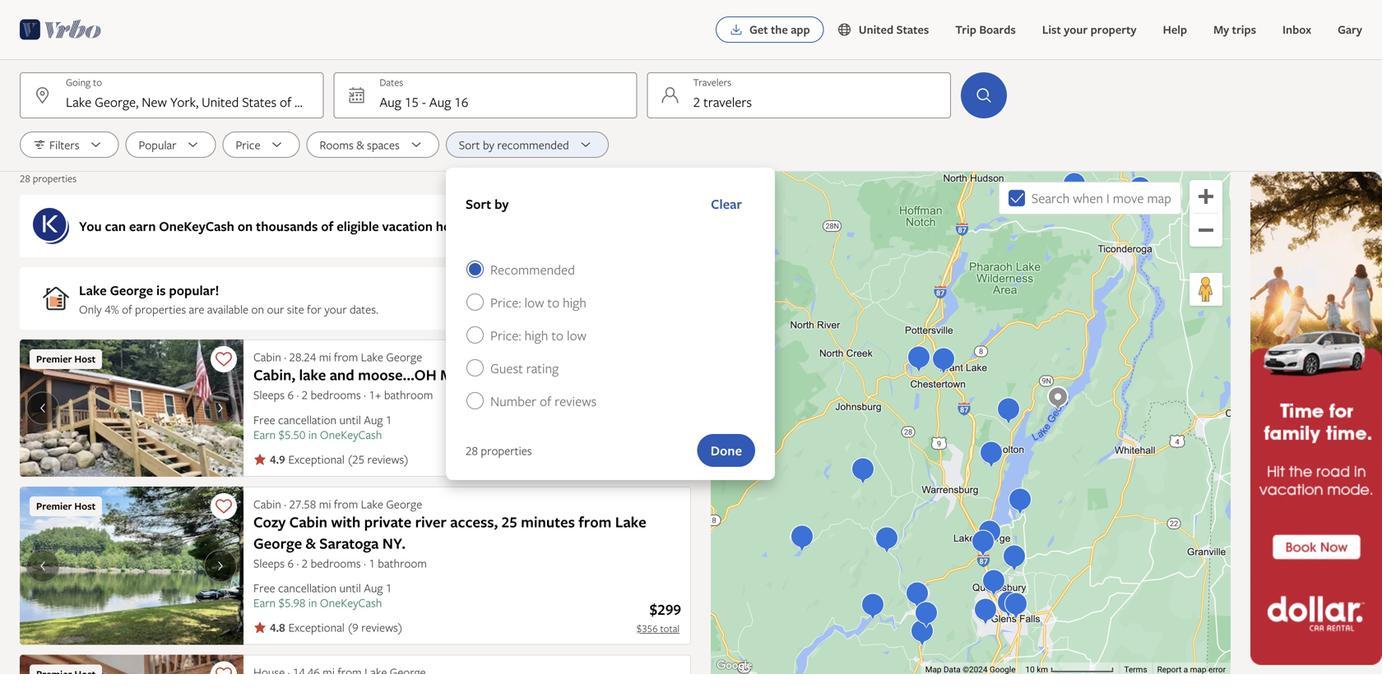 Task type: describe. For each thing, give the bounding box(es) containing it.
boards
[[980, 22, 1016, 37]]

america
[[295, 93, 341, 111]]

list
[[1043, 22, 1062, 37]]

4.9
[[270, 452, 285, 468]]

· left 27.58
[[284, 497, 286, 512]]

reviews) for earn $5.50 in onekeycash
[[368, 452, 409, 468]]

cabin · 28.24 mi from lake george cabin, lake and moose...oh my!! sleeps 6 · 2 bedrooms · 1+ bathroom
[[254, 349, 471, 403]]

states inside dropdown button
[[242, 93, 277, 111]]

4%
[[105, 302, 119, 317]]

cancellation for $5.98
[[278, 581, 337, 596]]

are
[[189, 302, 205, 317]]

george,
[[95, 93, 139, 111]]

0 vertical spatial 28
[[20, 172, 30, 185]]

george inside lake george is popular! only 4% of properties are available on our site for your dates.
[[110, 282, 153, 300]]

gary
[[1339, 22, 1363, 37]]

get the app link
[[716, 16, 825, 43]]

vacation
[[382, 217, 433, 235]]

minutes
[[521, 512, 575, 533]]

free cancellation until aug 1 earn $5.50 in onekeycash
[[254, 412, 392, 443]]

inbox link
[[1270, 13, 1325, 46]]

$5.50
[[279, 427, 306, 443]]

the
[[771, 22, 788, 37]]

0 horizontal spatial properties
[[33, 172, 77, 185]]

host for cabin,
[[74, 353, 96, 366]]

4.9 exceptional (25 reviews)
[[270, 452, 409, 468]]

exceptional for $5.50
[[289, 452, 345, 468]]

sort for sort by recommended
[[459, 137, 480, 153]]

2 horizontal spatial properties
[[481, 443, 532, 459]]

show next image for cabin, lake and moose...oh my!! image
[[211, 402, 230, 415]]

trip boards link
[[943, 13, 1030, 46]]

list your property link
[[1030, 13, 1150, 46]]

premier host for cabin, lake and moose...oh my!!
[[36, 353, 96, 366]]

clear button
[[698, 188, 756, 221]]

popular button
[[126, 132, 216, 158]]

4.8 exceptional (9 reviews)
[[270, 620, 403, 636]]

2 travelers button
[[648, 72, 952, 119]]

1 horizontal spatial 28 properties
[[466, 443, 532, 459]]

lake inside cabin · 28.24 mi from lake george cabin, lake and moose...oh my!! sleeps 6 · 2 bedrooms · 1+ bathroom
[[361, 349, 384, 365]]

guest
[[491, 360, 523, 378]]

site
[[287, 302, 304, 317]]

and
[[330, 365, 355, 385]]

price: for price: high to low
[[491, 327, 522, 345]]

help
[[1164, 22, 1188, 37]]

your inside "list your property" link
[[1065, 22, 1088, 37]]

george inside cabin · 28.24 mi from lake george cabin, lake and moose...oh my!! sleeps 6 · 2 bedrooms · 1+ bathroom
[[386, 349, 422, 365]]

cozy
[[254, 512, 286, 533]]

aug left 15
[[380, 93, 402, 111]]

united inside lake george, new york, united states of america dropdown button
[[202, 93, 239, 111]]

$356
[[637, 622, 658, 636]]

4.8
[[270, 621, 285, 636]]

(25
[[348, 452, 365, 468]]

lake inside lake george, new york, united states of america dropdown button
[[66, 93, 92, 111]]

premier for cabin, lake and moose...oh my!!
[[36, 353, 72, 366]]

27.58
[[289, 497, 316, 512]]

my trips
[[1214, 22, 1257, 37]]

15
[[405, 93, 419, 111]]

bathroom inside cabin · 28.24 mi from lake george cabin, lake and moose...oh my!! sleeps 6 · 2 bedrooms · 1+ bathroom
[[384, 387, 433, 403]]

price: for price: low to high
[[491, 294, 522, 312]]

$356 total button
[[635, 622, 682, 636]]

cabin,
[[254, 365, 296, 385]]

trips
[[1233, 22, 1257, 37]]

(9
[[348, 620, 359, 636]]

price: low to high
[[491, 294, 587, 312]]

lake inside lake george is popular! only 4% of properties are available on our site for your dates.
[[79, 282, 107, 300]]

cancellation for $5.50
[[278, 412, 337, 428]]

list your property
[[1043, 22, 1137, 37]]

filters
[[49, 137, 79, 153]]

1 for free cancellation until aug 1 earn $5.98 in onekeycash
[[386, 581, 392, 596]]

inbox
[[1283, 22, 1312, 37]]

by for sort by recommended
[[483, 137, 495, 153]]

1 for free cancellation until aug 1 earn $5.50 in onekeycash
[[386, 412, 392, 428]]

16
[[455, 93, 469, 111]]

free for earn $5.98 in onekeycash
[[254, 581, 275, 596]]

price button
[[223, 132, 300, 158]]

york,
[[170, 93, 199, 111]]

go!
[[515, 217, 533, 235]]

your inside lake george is popular! only 4% of properties are available on our site for your dates.
[[325, 302, 347, 317]]

download the app button image
[[730, 23, 743, 36]]

total
[[661, 622, 680, 636]]

until for (25 reviews)
[[340, 412, 361, 428]]

george up ny.
[[386, 497, 422, 512]]

united states
[[859, 22, 930, 37]]

free cancellation until aug 1 earn $5.98 in onekeycash
[[254, 581, 392, 611]]

george down cozy
[[254, 534, 302, 554]]

mi for lake
[[319, 349, 331, 365]]

only
[[79, 302, 102, 317]]

thousands
[[256, 217, 318, 235]]

you can earn onekeycash on thousands of eligible vacation homes. let's go!
[[79, 217, 533, 235]]

show previous image for cozy cabin with private river access, 25 minutes from lake george & saratoga ny. image
[[33, 560, 53, 573]]

help link
[[1150, 13, 1201, 46]]

to for low
[[552, 327, 564, 345]]

in for $5.50
[[309, 427, 317, 443]]

new
[[142, 93, 167, 111]]

united states button
[[825, 13, 943, 46]]

lake george is popular! only 4% of properties are available on our site for your dates.
[[79, 282, 379, 317]]

bathroom inside the cabin · 27.58 mi from lake george cozy cabin with private river access, 25 minutes from lake george & saratoga ny. sleeps 6 · 2 bedrooms · 1 bathroom
[[378, 556, 427, 572]]

sleeps inside the cabin · 27.58 mi from lake george cozy cabin with private river access, 25 minutes from lake george & saratoga ny. sleeps 6 · 2 bedrooms · 1 bathroom
[[254, 556, 285, 572]]

lake george, new york, united states of america
[[66, 93, 341, 111]]

sort by recommended
[[459, 137, 569, 153]]

private
[[364, 512, 412, 533]]

mi for cabin
[[319, 497, 331, 512]]

search when i move map
[[1032, 189, 1172, 207]]

river
[[415, 512, 447, 533]]

property grounds image
[[20, 340, 244, 477]]

search
[[1032, 189, 1070, 207]]

rooms & spaces button
[[307, 132, 439, 158]]

travelers
[[704, 93, 752, 111]]



Task type: vqa. For each thing, say whether or not it's contained in the screenshot.
28.24
yes



Task type: locate. For each thing, give the bounding box(es) containing it.
states left trip
[[897, 22, 930, 37]]

rooms & spaces
[[320, 137, 400, 153]]

george left the my!!
[[386, 349, 422, 365]]

cabin left with
[[289, 512, 328, 533]]

cabin inside cabin · 28.24 mi from lake george cabin, lake and moose...oh my!! sleeps 6 · 2 bedrooms · 1+ bathroom
[[254, 349, 281, 365]]

reviews
[[555, 393, 597, 411]]

of left reviews
[[540, 393, 552, 411]]

2 exceptional from the top
[[289, 620, 345, 636]]

of for properties
[[122, 302, 132, 317]]

25
[[502, 512, 518, 533]]

0 vertical spatial states
[[897, 22, 930, 37]]

2 inside the cabin · 27.58 mi from lake george cozy cabin with private river access, 25 minutes from lake george & saratoga ny. sleeps 6 · 2 bedrooms · 1 bathroom
[[302, 556, 308, 572]]

premier host up show previous image for cozy cabin with private river access, 25 minutes from lake george & saratoga ny.
[[36, 500, 96, 514]]

sleeps
[[254, 387, 285, 403], [254, 556, 285, 572]]

6 inside the cabin · 27.58 mi from lake george cozy cabin with private river access, 25 minutes from lake george & saratoga ny. sleeps 6 · 2 bedrooms · 1 bathroom
[[288, 556, 294, 572]]

$299
[[650, 600, 682, 620]]

by inside button
[[483, 137, 495, 153]]

ny.
[[383, 534, 406, 554]]

$5.98
[[279, 596, 306, 611]]

earn left $5.98
[[254, 596, 276, 611]]

my!!
[[440, 365, 471, 385]]

xsmall image for 4.9
[[254, 453, 267, 467]]

google image
[[715, 659, 755, 675]]

bedrooms inside cabin · 28.24 mi from lake george cabin, lake and moose...oh my!! sleeps 6 · 2 bedrooms · 1+ bathroom
[[311, 387, 361, 403]]

you
[[79, 217, 102, 235]]

george up 4%
[[110, 282, 153, 300]]

aug inside free cancellation until aug 1 earn $5.98 in onekeycash
[[364, 581, 383, 596]]

onekeycash right earn
[[159, 217, 235, 235]]

until up (25
[[340, 412, 361, 428]]

number of reviews
[[491, 393, 597, 411]]

in inside free cancellation until aug 1 earn $5.50 in onekeycash
[[309, 427, 317, 443]]

1 vertical spatial 28 properties
[[466, 443, 532, 459]]

1 inside the cabin · 27.58 mi from lake george cozy cabin with private river access, 25 minutes from lake george & saratoga ny. sleeps 6 · 2 bedrooms · 1 bathroom
[[369, 556, 375, 572]]

1 vertical spatial cancellation
[[278, 581, 337, 596]]

1 earn from the top
[[254, 427, 276, 443]]

from for with
[[334, 497, 358, 512]]

access,
[[450, 512, 498, 533]]

2 free from the top
[[254, 581, 275, 596]]

6
[[288, 387, 294, 403], [288, 556, 294, 572]]

1 mi from the top
[[319, 349, 331, 365]]

1 horizontal spatial low
[[567, 327, 587, 345]]

reviews) inside 4.9 exceptional (25 reviews)
[[368, 452, 409, 468]]

free left the $5.50
[[254, 412, 275, 428]]

free for earn $5.50 in onekeycash
[[254, 412, 275, 428]]

1 horizontal spatial &
[[357, 137, 364, 153]]

of for america
[[280, 93, 292, 111]]

get the app
[[750, 22, 811, 37]]

0 vertical spatial properties
[[33, 172, 77, 185]]

1 vertical spatial premier host
[[36, 500, 96, 514]]

aug for free cancellation until aug 1 earn $5.50 in onekeycash
[[364, 412, 383, 428]]

2 premier host from the top
[[36, 500, 96, 514]]

& inside rooms & spaces "button"
[[357, 137, 364, 153]]

earn
[[254, 427, 276, 443], [254, 596, 276, 611]]

sleeps down the cabin,
[[254, 387, 285, 403]]

1 vertical spatial xsmall image
[[254, 622, 267, 635]]

28 up access,
[[466, 443, 478, 459]]

from right lake
[[334, 349, 358, 365]]

properties inside lake george is popular! only 4% of properties are available on our site for your dates.
[[135, 302, 186, 317]]

0 vertical spatial bathroom
[[384, 387, 433, 403]]

dates.
[[350, 302, 379, 317]]

1 vertical spatial united
[[202, 93, 239, 111]]

-
[[422, 93, 426, 111]]

0 horizontal spatial states
[[242, 93, 277, 111]]

of left america
[[280, 93, 292, 111]]

1 xsmall image from the top
[[254, 453, 267, 467]]

cabin for cabin, lake and moose...oh my!!
[[254, 349, 281, 365]]

2 inside 2 travelers dropdown button
[[694, 93, 701, 111]]

1 vertical spatial 2
[[302, 387, 308, 403]]

0 vertical spatial by
[[483, 137, 495, 153]]

premier host
[[36, 353, 96, 366], [36, 500, 96, 514]]

2 xsmall image from the top
[[254, 622, 267, 635]]

2 left travelers
[[694, 93, 701, 111]]

1 vertical spatial premier
[[36, 500, 72, 514]]

0 vertical spatial earn
[[254, 427, 276, 443]]

trip
[[956, 22, 977, 37]]

price: down recommended
[[491, 294, 522, 312]]

1 vertical spatial sleeps
[[254, 556, 285, 572]]

1 vertical spatial properties
[[135, 302, 186, 317]]

moose...oh
[[358, 365, 437, 385]]

1 6 from the top
[[288, 387, 294, 403]]

xsmall image
[[254, 453, 267, 467], [254, 622, 267, 635]]

0 vertical spatial high
[[563, 294, 587, 312]]

united right app
[[859, 22, 894, 37]]

· up $5.98
[[297, 556, 299, 572]]

for
[[307, 302, 322, 317]]

homes.
[[436, 217, 479, 235]]

1 exceptional from the top
[[289, 452, 345, 468]]

until inside free cancellation until aug 1 earn $5.50 in onekeycash
[[340, 412, 361, 428]]

aug 15 - aug 16 button
[[334, 72, 638, 119]]

cancellation inside free cancellation until aug 1 earn $5.50 in onekeycash
[[278, 412, 337, 428]]

on left 'thousands'
[[238, 217, 253, 235]]

popular!
[[169, 282, 219, 300]]

of inside lake george is popular! only 4% of properties are available on our site for your dates.
[[122, 302, 132, 317]]

0 vertical spatial until
[[340, 412, 361, 428]]

1 vertical spatial reviews)
[[361, 620, 403, 636]]

sort down 16
[[459, 137, 480, 153]]

1 vertical spatial states
[[242, 93, 277, 111]]

aug down 1+
[[364, 412, 383, 428]]

cancellation
[[278, 412, 337, 428], [278, 581, 337, 596]]

eligible
[[337, 217, 379, 235]]

xsmall image for 4.8
[[254, 622, 267, 635]]

cabin
[[254, 349, 281, 365], [254, 497, 281, 512], [289, 512, 328, 533]]

1 vertical spatial free
[[254, 581, 275, 596]]

when
[[1074, 189, 1104, 207]]

1 vertical spatial low
[[567, 327, 587, 345]]

free inside free cancellation until aug 1 earn $5.50 in onekeycash
[[254, 412, 275, 428]]

1 down moose...oh
[[386, 412, 392, 428]]

united right york,
[[202, 93, 239, 111]]

number
[[491, 393, 537, 411]]

aug for free cancellation until aug 1 earn $5.98 in onekeycash
[[364, 581, 383, 596]]

$299 $356 total
[[637, 600, 682, 636]]

earn left the $5.50
[[254, 427, 276, 443]]

0 vertical spatial low
[[525, 294, 544, 312]]

0 horizontal spatial low
[[525, 294, 544, 312]]

sort by
[[466, 195, 509, 213]]

in inside free cancellation until aug 1 earn $5.98 in onekeycash
[[309, 596, 317, 611]]

& left spaces
[[357, 137, 364, 153]]

0 vertical spatial premier
[[36, 353, 72, 366]]

0 vertical spatial your
[[1065, 22, 1088, 37]]

exceptional down free cancellation until aug 1 earn $5.50 in onekeycash
[[289, 452, 345, 468]]

0 vertical spatial 28 properties
[[20, 172, 77, 185]]

i
[[1107, 189, 1110, 207]]

show next image for cozy cabin with private river access, 25 minutes from lake george & saratoga ny. image
[[211, 560, 230, 573]]

can
[[105, 217, 126, 235]]

· left 1+
[[364, 387, 366, 403]]

0 vertical spatial &
[[357, 137, 364, 153]]

0 vertical spatial mi
[[319, 349, 331, 365]]

earn for earn $5.98 in onekeycash
[[254, 596, 276, 611]]

cancellation inside free cancellation until aug 1 earn $5.98 in onekeycash
[[278, 581, 337, 596]]

premier up show previous image for cozy cabin with private river access, 25 minutes from lake george & saratoga ny.
[[36, 500, 72, 514]]

1 vertical spatial high
[[525, 327, 549, 345]]

1 horizontal spatial united
[[859, 22, 894, 37]]

states inside button
[[897, 22, 930, 37]]

states
[[897, 22, 930, 37], [242, 93, 277, 111]]

1 horizontal spatial properties
[[135, 302, 186, 317]]

low down recommended
[[525, 294, 544, 312]]

0 horizontal spatial &
[[306, 534, 316, 554]]

premier up show previous image for cabin, lake and moose...oh my!! at bottom
[[36, 353, 72, 366]]

from right minutes on the bottom of the page
[[579, 512, 612, 533]]

& inside the cabin · 27.58 mi from lake george cozy cabin with private river access, 25 minutes from lake george & saratoga ny. sleeps 6 · 2 bedrooms · 1 bathroom
[[306, 534, 316, 554]]

2 vertical spatial onekeycash
[[320, 596, 382, 611]]

vrbo logo image
[[20, 16, 101, 43]]

0 vertical spatial sort
[[459, 137, 480, 153]]

get
[[750, 22, 768, 37]]

exceptional inside 4.9 exceptional (25 reviews)
[[289, 452, 345, 468]]

in right the $5.50
[[309, 427, 317, 443]]

by left recommended
[[483, 137, 495, 153]]

to up price: high to low
[[548, 294, 560, 312]]

0 vertical spatial xsmall image
[[254, 453, 267, 467]]

2 premier from the top
[[36, 500, 72, 514]]

2 cancellation from the top
[[278, 581, 337, 596]]

properties
[[33, 172, 77, 185], [135, 302, 186, 317], [481, 443, 532, 459]]

0 vertical spatial 6
[[288, 387, 294, 403]]

high up price: high to low
[[563, 294, 587, 312]]

1 vertical spatial by
[[495, 195, 509, 213]]

to for high
[[548, 294, 560, 312]]

0 vertical spatial exceptional
[[289, 452, 345, 468]]

1 vertical spatial onekeycash
[[320, 427, 382, 443]]

property
[[1091, 22, 1137, 37]]

exceptional for $5.98
[[289, 620, 345, 636]]

1 price: from the top
[[491, 294, 522, 312]]

sort inside button
[[459, 137, 480, 153]]

1 vertical spatial sort
[[466, 195, 492, 213]]

free
[[254, 412, 275, 428], [254, 581, 275, 596]]

earn inside free cancellation until aug 1 earn $5.98 in onekeycash
[[254, 596, 276, 611]]

show previous image for cabin, lake and moose...oh my!! image
[[33, 402, 53, 415]]

& left saratoga
[[306, 534, 316, 554]]

small image
[[838, 22, 859, 37]]

2 down lake
[[302, 387, 308, 403]]

trip boards
[[956, 22, 1016, 37]]

reviews) right (9
[[361, 620, 403, 636]]

cabin for cozy cabin with private river access, 25 minutes from lake george & saratoga ny.
[[254, 497, 281, 512]]

1 vertical spatial on
[[251, 302, 264, 317]]

in for $5.98
[[309, 596, 317, 611]]

6 down the cabin,
[[288, 387, 294, 403]]

of inside lake george, new york, united states of america dropdown button
[[280, 93, 292, 111]]

0 vertical spatial cancellation
[[278, 412, 337, 428]]

2 vertical spatial properties
[[481, 443, 532, 459]]

1 vertical spatial in
[[309, 596, 317, 611]]

free left $5.98
[[254, 581, 275, 596]]

1 down ny.
[[386, 581, 392, 596]]

reviews) right (25
[[368, 452, 409, 468]]

28 down filters button on the top of page
[[20, 172, 30, 185]]

0 vertical spatial reviews)
[[368, 452, 409, 468]]

1 vertical spatial exceptional
[[289, 620, 345, 636]]

1 vertical spatial mi
[[319, 497, 331, 512]]

2
[[694, 93, 701, 111], [302, 387, 308, 403], [302, 556, 308, 572]]

properties down number
[[481, 443, 532, 459]]

of for eligible
[[321, 217, 334, 235]]

map
[[1148, 189, 1172, 207]]

onekeycash up (25
[[320, 427, 382, 443]]

0 vertical spatial 1
[[386, 412, 392, 428]]

your right for
[[325, 302, 347, 317]]

2 vertical spatial 1
[[386, 581, 392, 596]]

of right 4%
[[122, 302, 132, 317]]

mi right the 28.24
[[319, 349, 331, 365]]

cabin left the 28.24
[[254, 349, 281, 365]]

1 vertical spatial price:
[[491, 327, 522, 345]]

is
[[156, 282, 166, 300]]

28 properties down the filters
[[20, 172, 77, 185]]

1 horizontal spatial 28
[[466, 443, 478, 459]]

sleeps down cozy
[[254, 556, 285, 572]]

your
[[1065, 22, 1088, 37], [325, 302, 347, 317]]

premier for cozy cabin with private river access, 25 minutes from lake george & saratoga ny.
[[36, 500, 72, 514]]

1 horizontal spatial your
[[1065, 22, 1088, 37]]

search image
[[975, 86, 994, 105]]

· down the 28.24
[[297, 387, 299, 403]]

0 vertical spatial onekeycash
[[159, 217, 235, 235]]

map region
[[711, 172, 1231, 675]]

by for sort by
[[495, 195, 509, 213]]

1 horizontal spatial by
[[495, 195, 509, 213]]

golf image
[[20, 487, 244, 646]]

1 down saratoga
[[369, 556, 375, 572]]

·
[[284, 349, 286, 365], [297, 387, 299, 403], [364, 387, 366, 403], [284, 497, 286, 512], [297, 556, 299, 572], [364, 556, 366, 572]]

cancellation down lake
[[278, 412, 337, 428]]

0 horizontal spatial by
[[483, 137, 495, 153]]

1 until from the top
[[340, 412, 361, 428]]

28
[[20, 172, 30, 185], [466, 443, 478, 459]]

0 vertical spatial united
[[859, 22, 894, 37]]

properties down is
[[135, 302, 186, 317]]

bedrooms
[[311, 387, 361, 403], [311, 556, 361, 572]]

2 up free cancellation until aug 1 earn $5.98 in onekeycash
[[302, 556, 308, 572]]

recommended
[[491, 261, 575, 279]]

1 vertical spatial 6
[[288, 556, 294, 572]]

2 sleeps from the top
[[254, 556, 285, 572]]

6 up $5.98
[[288, 556, 294, 572]]

bathroom down ny.
[[378, 556, 427, 572]]

xsmall image left 4.8
[[254, 622, 267, 635]]

living area image
[[20, 656, 244, 675]]

reviews) inside 4.8 exceptional (9 reviews)
[[361, 620, 403, 636]]

0 vertical spatial host
[[74, 353, 96, 366]]

my
[[1214, 22, 1230, 37]]

of left eligible
[[321, 217, 334, 235]]

low
[[525, 294, 544, 312], [567, 327, 587, 345]]

1 cancellation from the top
[[278, 412, 337, 428]]

with
[[331, 512, 361, 533]]

0 vertical spatial free
[[254, 412, 275, 428]]

1 vertical spatial until
[[340, 581, 361, 596]]

bedrooms down saratoga
[[311, 556, 361, 572]]

guest rating
[[491, 360, 559, 378]]

bedrooms down and
[[311, 387, 361, 403]]

onekeycash up (9
[[320, 596, 382, 611]]

sort
[[459, 137, 480, 153], [466, 195, 492, 213]]

aug inside free cancellation until aug 1 earn $5.50 in onekeycash
[[364, 412, 383, 428]]

by up let's
[[495, 195, 509, 213]]

premier host up show previous image for cabin, lake and moose...oh my!! at bottom
[[36, 353, 96, 366]]

from up saratoga
[[334, 497, 358, 512]]

host for cozy
[[74, 500, 96, 514]]

1 in from the top
[[309, 427, 317, 443]]

properties down the filters
[[33, 172, 77, 185]]

of
[[280, 93, 292, 111], [321, 217, 334, 235], [122, 302, 132, 317], [540, 393, 552, 411]]

bedrooms inside the cabin · 27.58 mi from lake george cozy cabin with private river access, 25 minutes from lake george & saratoga ny. sleeps 6 · 2 bedrooms · 1 bathroom
[[311, 556, 361, 572]]

in right $5.98
[[309, 596, 317, 611]]

available
[[207, 302, 249, 317]]

2 vertical spatial 2
[[302, 556, 308, 572]]

until for (9 reviews)
[[340, 581, 361, 596]]

0 vertical spatial 2
[[694, 93, 701, 111]]

0 vertical spatial in
[[309, 427, 317, 443]]

2 earn from the top
[[254, 596, 276, 611]]

0 vertical spatial price:
[[491, 294, 522, 312]]

xsmall image left 4.9
[[254, 453, 267, 467]]

aug 15 - aug 16
[[380, 93, 469, 111]]

0 horizontal spatial high
[[525, 327, 549, 345]]

onekeycash for free cancellation until aug 1 earn $5.50 in onekeycash
[[320, 427, 382, 443]]

rooms
[[320, 137, 354, 153]]

your right 'list'
[[1065, 22, 1088, 37]]

1 premier from the top
[[36, 353, 72, 366]]

mi inside cabin · 28.24 mi from lake george cabin, lake and moose...oh my!! sleeps 6 · 2 bedrooms · 1+ bathroom
[[319, 349, 331, 365]]

aug right -
[[429, 93, 451, 111]]

high down price: low to high
[[525, 327, 549, 345]]

1 sleeps from the top
[[254, 387, 285, 403]]

· left the 28.24
[[284, 349, 286, 365]]

1 vertical spatial 1
[[369, 556, 375, 572]]

filters button
[[20, 132, 119, 158]]

on left our
[[251, 302, 264, 317]]

1 bedrooms from the top
[[311, 387, 361, 403]]

cabin left 27.58
[[254, 497, 281, 512]]

sleeps inside cabin · 28.24 mi from lake george cabin, lake and moose...oh my!! sleeps 6 · 2 bedrooms · 1+ bathroom
[[254, 387, 285, 403]]

1 vertical spatial &
[[306, 534, 316, 554]]

earn for earn $5.50 in onekeycash
[[254, 427, 276, 443]]

0 vertical spatial bedrooms
[[311, 387, 361, 403]]

done
[[711, 442, 742, 460]]

0 vertical spatial sleeps
[[254, 387, 285, 403]]

2 inside cabin · 28.24 mi from lake george cabin, lake and moose...oh my!! sleeps 6 · 2 bedrooms · 1+ bathroom
[[302, 387, 308, 403]]

0 horizontal spatial 28
[[20, 172, 30, 185]]

1 premier host from the top
[[36, 353, 96, 366]]

0 vertical spatial on
[[238, 217, 253, 235]]

price: up the 'guest'
[[491, 327, 522, 345]]

until up (9
[[340, 581, 361, 596]]

cabin · 27.58 mi from lake george cozy cabin with private river access, 25 minutes from lake george & saratoga ny. sleeps 6 · 2 bedrooms · 1 bathroom
[[254, 497, 647, 572]]

onekeycash inside free cancellation until aug 1 earn $5.50 in onekeycash
[[320, 427, 382, 443]]

rating
[[527, 360, 559, 378]]

bathroom down moose...oh
[[384, 387, 433, 403]]

0 horizontal spatial your
[[325, 302, 347, 317]]

reviews) for earn $5.98 in onekeycash
[[361, 620, 403, 636]]

mi inside the cabin · 27.58 mi from lake george cozy cabin with private river access, 25 minutes from lake george & saratoga ny. sleeps 6 · 2 bedrooms · 1 bathroom
[[319, 497, 331, 512]]

2 in from the top
[[309, 596, 317, 611]]

1 vertical spatial host
[[74, 500, 96, 514]]

united inside united states button
[[859, 22, 894, 37]]

earn inside free cancellation until aug 1 earn $5.50 in onekeycash
[[254, 427, 276, 443]]

premier host for cozy cabin with private river access, 25 minutes from lake george & saratoga ny.
[[36, 500, 96, 514]]

price: high to low
[[491, 327, 587, 345]]

0 vertical spatial premier host
[[36, 353, 96, 366]]

aug down ny.
[[364, 581, 383, 596]]

price
[[236, 137, 261, 153]]

to up 'rating' at bottom
[[552, 327, 564, 345]]

sort for sort by
[[466, 195, 492, 213]]

1 vertical spatial bedrooms
[[311, 556, 361, 572]]

0 horizontal spatial 28 properties
[[20, 172, 77, 185]]

states up price button
[[242, 93, 277, 111]]

until inside free cancellation until aug 1 earn $5.98 in onekeycash
[[340, 581, 361, 596]]

sort up let's
[[466, 195, 492, 213]]

1 vertical spatial earn
[[254, 596, 276, 611]]

cancellation up 4.8 exceptional (9 reviews)
[[278, 581, 337, 596]]

saratoga
[[320, 534, 379, 554]]

free inside free cancellation until aug 1 earn $5.98 in onekeycash
[[254, 581, 275, 596]]

gary button
[[1325, 13, 1376, 46]]

onekeycash for free cancellation until aug 1 earn $5.98 in onekeycash
[[320, 596, 382, 611]]

1 vertical spatial your
[[325, 302, 347, 317]]

by
[[483, 137, 495, 153], [495, 195, 509, 213]]

from
[[334, 349, 358, 365], [334, 497, 358, 512], [579, 512, 612, 533]]

from inside cabin · 28.24 mi from lake george cabin, lake and moose...oh my!! sleeps 6 · 2 bedrooms · 1+ bathroom
[[334, 349, 358, 365]]

mi right 27.58
[[319, 497, 331, 512]]

aug for aug 15 - aug 16
[[429, 93, 451, 111]]

1 horizontal spatial high
[[563, 294, 587, 312]]

onekeycash inside free cancellation until aug 1 earn $5.98 in onekeycash
[[320, 596, 382, 611]]

1 horizontal spatial states
[[897, 22, 930, 37]]

our
[[267, 302, 284, 317]]

1 vertical spatial to
[[552, 327, 564, 345]]

1 vertical spatial 28
[[466, 443, 478, 459]]

1 free from the top
[[254, 412, 275, 428]]

2 bedrooms from the top
[[311, 556, 361, 572]]

2 until from the top
[[340, 581, 361, 596]]

exceptional down free cancellation until aug 1 earn $5.98 in onekeycash
[[289, 620, 345, 636]]

2 price: from the top
[[491, 327, 522, 345]]

1 inside free cancellation until aug 1 earn $5.98 in onekeycash
[[386, 581, 392, 596]]

exceptional inside 4.8 exceptional (9 reviews)
[[289, 620, 345, 636]]

2 6 from the top
[[288, 556, 294, 572]]

6 inside cabin · 28.24 mi from lake george cabin, lake and moose...oh my!! sleeps 6 · 2 bedrooms · 1+ bathroom
[[288, 387, 294, 403]]

my trips link
[[1201, 13, 1270, 46]]

app
[[791, 22, 811, 37]]

from for and
[[334, 349, 358, 365]]

2 host from the top
[[74, 500, 96, 514]]

· down saratoga
[[364, 556, 366, 572]]

1 vertical spatial bathroom
[[378, 556, 427, 572]]

low down price: low to high
[[567, 327, 587, 345]]

1 host from the top
[[74, 353, 96, 366]]

on inside lake george is popular! only 4% of properties are available on our site for your dates.
[[251, 302, 264, 317]]

0 vertical spatial to
[[548, 294, 560, 312]]

28 properties down number
[[466, 443, 532, 459]]

bathroom
[[384, 387, 433, 403], [378, 556, 427, 572]]

earn
[[129, 217, 156, 235]]

1+
[[369, 387, 381, 403]]

0 horizontal spatial united
[[202, 93, 239, 111]]

1 inside free cancellation until aug 1 earn $5.50 in onekeycash
[[386, 412, 392, 428]]

2 mi from the top
[[319, 497, 331, 512]]



